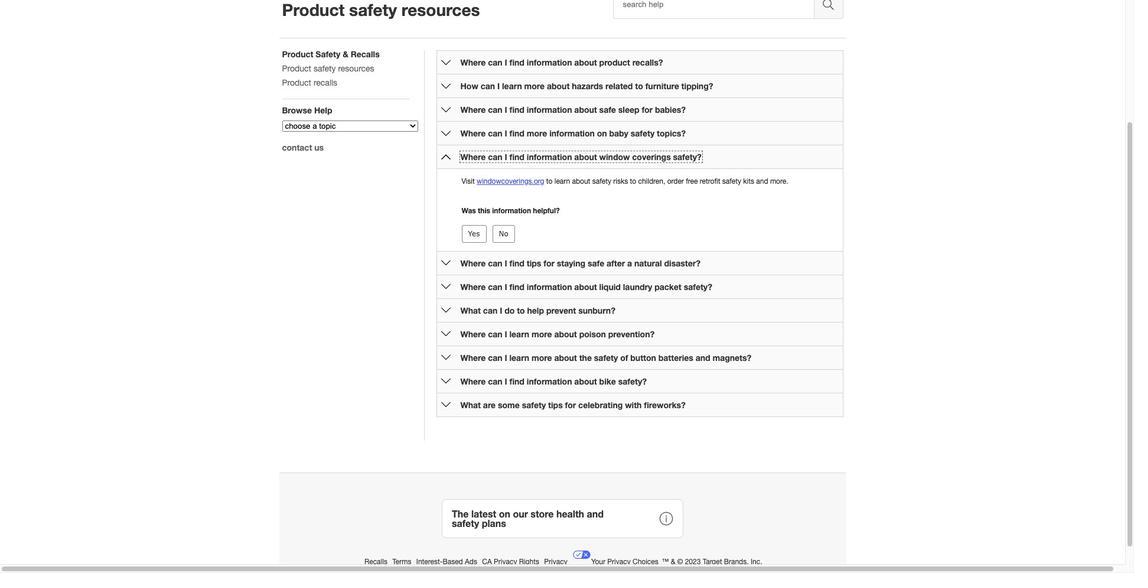 Task type: describe. For each thing, give the bounding box(es) containing it.
find for where can i find information about safe sleep for babies?
[[510, 105, 525, 115]]

where can i find more information on baby safety topics? link
[[461, 128, 686, 138]]

circle arrow e image for where can i learn more about the safety of button batteries and magnets?
[[441, 353, 451, 363]]

i for where can i find information about safe sleep for babies?
[[505, 105, 507, 115]]

your privacy choices
[[592, 558, 659, 566]]

where can i find information about product recalls? link
[[461, 57, 663, 67]]

interest-based ads link
[[417, 558, 480, 566]]

baby
[[610, 128, 629, 138]]

the latest on our store health and safety plans link
[[442, 499, 684, 538]]

to right do
[[517, 306, 525, 316]]

about for product
[[575, 57, 597, 67]]

rights
[[519, 558, 540, 566]]

ca
[[482, 558, 492, 566]]

find for where can i find more information on baby safety topics?
[[510, 128, 525, 138]]

staying
[[557, 258, 586, 268]]

circle arrow e image for what can i do to help prevent sunburn?
[[441, 306, 451, 315]]

information right this
[[493, 206, 531, 215]]

circle arrow e image for where can i find tips for staying safe after a natural disaster?
[[441, 259, 451, 268]]

where can i learn more about poison prevention?
[[461, 329, 655, 339]]

product
[[600, 57, 631, 67]]

natural
[[635, 258, 662, 268]]

liquid
[[600, 282, 621, 292]]

where for where can i learn more about the safety of button batteries and magnets?
[[461, 353, 486, 363]]

where can i find tips for staying safe after a natural disaster?
[[461, 258, 701, 268]]

0 vertical spatial safe
[[600, 105, 616, 115]]

bike
[[600, 376, 616, 387]]

3 privacy from the left
[[608, 558, 631, 566]]

how
[[461, 81, 479, 91]]

helpful?
[[533, 206, 560, 215]]

can for where can i find more information on baby safety topics?
[[488, 128, 503, 138]]

where can i find information about window coverings safety? link
[[461, 152, 702, 162]]

where can i find information about liquid laundry packet safety? link
[[461, 282, 713, 292]]

recalls terms interest-based ads ca privacy rights privacy
[[365, 558, 570, 566]]

i for where can i find tips for staying safe after a natural disaster?
[[505, 258, 507, 268]]

to right risks
[[630, 177, 637, 186]]

what are some safety tips for celebrating with fireworks? link
[[461, 400, 686, 410]]

laundry
[[623, 282, 653, 292]]

help
[[528, 306, 544, 316]]

sunburn?
[[579, 306, 616, 316]]

how can i learn more about hazards related to furniture tipping?
[[461, 81, 714, 91]]

product recalls link
[[282, 78, 338, 87]]

celebrating
[[579, 400, 623, 410]]

1 horizontal spatial on
[[597, 128, 607, 138]]

after
[[607, 258, 625, 268]]

order
[[668, 177, 684, 186]]

target
[[703, 558, 723, 566]]

for for staying
[[544, 258, 555, 268]]

where for where can i find tips for staying safe after a natural disaster?
[[461, 258, 486, 268]]

where can i find information about bike safety?
[[461, 376, 647, 387]]

where can i find more information on baby safety topics?
[[461, 128, 686, 138]]

1 horizontal spatial resources
[[402, 0, 480, 20]]

about for hazards
[[547, 81, 570, 91]]

retrofit
[[700, 177, 721, 186]]

where can i find information about liquid laundry packet safety?
[[461, 282, 713, 292]]

can for where can i learn more about the safety of button batteries and magnets?
[[488, 353, 503, 363]]

to right related
[[636, 81, 644, 91]]

i for where can i find information about liquid laundry packet safety?
[[505, 282, 507, 292]]

where for where can i find more information on baby safety topics?
[[461, 128, 486, 138]]

more for on
[[527, 128, 547, 138]]

find for where can i find information about product recalls?
[[510, 57, 525, 67]]

find for where can i find information about window coverings safety?
[[510, 152, 525, 162]]

™ & © 2023 target brands, inc.
[[662, 558, 763, 566]]

more for poison
[[532, 329, 552, 339]]

store
[[531, 508, 554, 520]]

learn for hazards
[[502, 81, 522, 91]]

1 vertical spatial safety?
[[684, 282, 713, 292]]

i for where can i find more information on baby safety topics?
[[505, 128, 507, 138]]

i for how can i learn more about hazards related to furniture tipping?
[[498, 81, 500, 91]]

can for where can i find information about product recalls?
[[488, 57, 503, 67]]

kits
[[744, 177, 755, 186]]

where can i learn more about the safety of button batteries and magnets?
[[461, 353, 752, 363]]

2 product from the top
[[282, 49, 314, 59]]

the latest on our store health and safety plans
[[452, 508, 604, 529]]

based
[[443, 558, 463, 566]]

navigation containing product safety & recalls
[[282, 49, 418, 287]]

what can i do to help prevent sunburn?
[[461, 306, 616, 316]]

windowcoverings.org
[[477, 177, 545, 186]]

0 vertical spatial and
[[757, 177, 769, 186]]

furniture
[[646, 81, 680, 91]]

interest-
[[417, 558, 443, 566]]

i for what can i do to help prevent sunburn?
[[500, 306, 503, 316]]

where can i find information about safe sleep for babies?
[[461, 105, 686, 115]]

circle arrow e image for where can i find information about bike safety?
[[441, 377, 451, 386]]

™
[[662, 558, 669, 566]]

circle arrow e image for how can i learn more about hazards related to furniture tipping?
[[441, 81, 451, 91]]

can for how can i learn more about hazards related to furniture tipping?
[[481, 81, 495, 91]]

& inside product safety & recalls product safety resources product recalls
[[343, 49, 349, 59]]

circle arrow e image for what are some safety tips for celebrating with fireworks?
[[441, 400, 451, 410]]

do
[[505, 306, 515, 316]]

babies?
[[655, 105, 686, 115]]

poison
[[580, 329, 606, 339]]

ads
[[465, 558, 478, 566]]

health
[[557, 508, 585, 520]]

circle arrow e image for where can i learn more about poison prevention?
[[441, 329, 451, 339]]

more for hazards
[[525, 81, 545, 91]]

contact us link
[[282, 142, 324, 152]]

disaster?
[[665, 258, 701, 268]]

logo image
[[573, 546, 592, 564]]

circle arrow e image for where can i find information about safe sleep for babies?
[[441, 105, 451, 114]]

was this information helpful?
[[462, 206, 560, 215]]

about for window
[[575, 152, 597, 162]]

terms
[[393, 558, 412, 566]]

a
[[628, 258, 633, 268]]

what for what can i do to help prevent sunburn?
[[461, 306, 481, 316]]

inc.
[[751, 558, 763, 566]]

us
[[315, 142, 324, 152]]

terms link
[[393, 558, 414, 566]]

help
[[314, 105, 332, 115]]

product safety resources
[[282, 0, 480, 20]]

resources inside product safety & recalls product safety resources product recalls
[[338, 64, 375, 73]]

i for where can i find information about product recalls?
[[505, 57, 507, 67]]

browse
[[282, 105, 312, 115]]

search help text field
[[613, 0, 815, 19]]

2 privacy from the left
[[545, 558, 568, 566]]

about for the
[[555, 353, 577, 363]]

choices
[[633, 558, 659, 566]]



Task type: locate. For each thing, give the bounding box(es) containing it.
what can i do to help prevent sunburn? link
[[461, 306, 616, 316]]

plans
[[482, 518, 506, 529]]

learn right how in the left of the page
[[502, 81, 522, 91]]

about down prevent
[[555, 329, 577, 339]]

for down the where can i find information about bike safety? link
[[565, 400, 576, 410]]

where can i learn more about the safety of button batteries and magnets? link
[[461, 353, 752, 363]]

where for where can i find information about safe sleep for babies?
[[461, 105, 486, 115]]

where can i find tips for staying safe after a natural disaster? link
[[461, 258, 701, 268]]

0 vertical spatial &
[[343, 49, 349, 59]]

1 vertical spatial for
[[544, 258, 555, 268]]

tips left staying
[[527, 258, 542, 268]]

2 vertical spatial for
[[565, 400, 576, 410]]

2 what from the top
[[461, 400, 481, 410]]

learn for poison
[[510, 329, 530, 339]]

about down 'how can i learn more about hazards related to furniture tipping?' link
[[575, 105, 597, 115]]

0 vertical spatial for
[[642, 105, 653, 115]]

information down where can i find information about safe sleep for babies? link at top
[[550, 128, 595, 138]]

information up where can i find more information on baby safety topics? link
[[527, 105, 572, 115]]

4 find from the top
[[510, 152, 525, 162]]

can for where can i find information about liquid laundry packet safety?
[[488, 282, 503, 292]]

find
[[510, 57, 525, 67], [510, 105, 525, 115], [510, 128, 525, 138], [510, 152, 525, 162], [510, 258, 525, 268], [510, 282, 525, 292], [510, 376, 525, 387]]

0 horizontal spatial and
[[587, 508, 604, 520]]

7 find from the top
[[510, 376, 525, 387]]

and right kits
[[757, 177, 769, 186]]

0 vertical spatial recalls
[[351, 49, 380, 59]]

2 circle arrow e image from the top
[[441, 105, 451, 114]]

2023
[[685, 558, 701, 566]]

learn for the
[[510, 353, 530, 363]]

circle arrow s image
[[441, 152, 451, 162]]

can for where can i find tips for staying safe after a natural disaster?
[[488, 258, 503, 268]]

i for where can i learn more about poison prevention?
[[505, 329, 507, 339]]

learn up where can i find information about bike safety?
[[510, 353, 530, 363]]

your
[[592, 558, 606, 566]]

2 horizontal spatial for
[[642, 105, 653, 115]]

3 product from the top
[[282, 64, 312, 73]]

privacy link
[[545, 558, 570, 566]]

the
[[452, 508, 469, 520]]

0 vertical spatial what
[[461, 306, 481, 316]]

where for where can i find information about bike safety?
[[461, 376, 486, 387]]

2 horizontal spatial privacy
[[608, 558, 631, 566]]

our
[[513, 508, 528, 520]]

button
[[631, 353, 657, 363]]

1 vertical spatial and
[[696, 353, 711, 363]]

product up browse
[[282, 78, 312, 87]]

i for where can i find information about window coverings safety?
[[505, 152, 507, 162]]

tips for safety
[[549, 400, 563, 410]]

what for what are some safety tips for celebrating with fireworks?
[[461, 400, 481, 410]]

to up "helpful?"
[[547, 177, 553, 186]]

2 horizontal spatial and
[[757, 177, 769, 186]]

circle arrow e image for where can i find information about liquid laundry packet safety?
[[441, 282, 451, 292]]

about down where can i find information about window coverings safety? link
[[572, 177, 591, 186]]

&
[[343, 49, 349, 59], [671, 558, 676, 566]]

information for liquid
[[527, 282, 572, 292]]

information for window
[[527, 152, 572, 162]]

1 horizontal spatial privacy
[[545, 558, 568, 566]]

privacy right ca
[[494, 558, 517, 566]]

tipping?
[[682, 81, 714, 91]]

0 horizontal spatial on
[[499, 508, 511, 520]]

about down "where can i find information about product recalls?"
[[547, 81, 570, 91]]

safe left sleep on the top of page
[[600, 105, 616, 115]]

packet
[[655, 282, 682, 292]]

product safety & recalls product safety resources product recalls
[[282, 49, 380, 87]]

about down where can i find tips for staying safe after a natural disaster?
[[575, 282, 597, 292]]

resources
[[402, 0, 480, 20], [338, 64, 375, 73]]

on left baby
[[597, 128, 607, 138]]

coverings
[[633, 152, 671, 162]]

find for where can i find information about liquid laundry packet safety?
[[510, 282, 525, 292]]

information for bike
[[527, 376, 572, 387]]

this
[[478, 206, 491, 215]]

recalls inside product safety & recalls product safety resources product recalls
[[351, 49, 380, 59]]

information for product
[[527, 57, 572, 67]]

i for where can i learn more about the safety of button batteries and magnets?
[[505, 353, 507, 363]]

what left are
[[461, 400, 481, 410]]

0 horizontal spatial for
[[544, 258, 555, 268]]

about left bike at the right
[[575, 376, 597, 387]]

what are some safety tips for celebrating with fireworks?
[[461, 400, 686, 410]]

& right safety
[[343, 49, 349, 59]]

privacy right your
[[608, 558, 631, 566]]

safety inside product safety & recalls product safety resources product recalls
[[314, 64, 336, 73]]

6 find from the top
[[510, 282, 525, 292]]

1 horizontal spatial tips
[[549, 400, 563, 410]]

on inside the latest on our store health and safety plans
[[499, 508, 511, 520]]

4 circle arrow e image from the top
[[441, 329, 451, 339]]

1 vertical spatial what
[[461, 400, 481, 410]]

5 circle arrow e image from the top
[[441, 353, 451, 363]]

6 where from the top
[[461, 282, 486, 292]]

1 horizontal spatial for
[[565, 400, 576, 410]]

4 where from the top
[[461, 152, 486, 162]]

some
[[498, 400, 520, 410]]

2 find from the top
[[510, 105, 525, 115]]

information down where can i find more information on baby safety topics?
[[527, 152, 572, 162]]

circle arrow e image for where can i find more information on baby safety topics?
[[441, 129, 451, 138]]

for right sleep on the top of page
[[642, 105, 653, 115]]

7 where from the top
[[461, 329, 486, 339]]

children,
[[639, 177, 666, 186]]

tips
[[527, 258, 542, 268], [549, 400, 563, 410]]

more down where can i find information about safe sleep for babies?
[[527, 128, 547, 138]]

where can i find information about product recalls?
[[461, 57, 663, 67]]

where can i find information about safe sleep for babies? link
[[461, 105, 686, 115]]

more.
[[771, 177, 789, 186]]

fireworks?
[[644, 400, 686, 410]]

where for where can i find information about product recalls?
[[461, 57, 486, 67]]

product left safety
[[282, 49, 314, 59]]

visit
[[462, 177, 475, 186]]

with
[[625, 400, 642, 410]]

about for bike
[[575, 376, 597, 387]]

1 horizontal spatial and
[[696, 353, 711, 363]]

and inside the latest on our store health and safety plans
[[587, 508, 604, 520]]

risks
[[614, 177, 628, 186]]

what left do
[[461, 306, 481, 316]]

find for where can i find information about bike safety?
[[510, 376, 525, 387]]

recalls right safety
[[351, 49, 380, 59]]

4 circle arrow e image from the top
[[441, 282, 451, 292]]

browse help
[[282, 105, 332, 115]]

about down where can i find more information on baby safety topics? link
[[575, 152, 597, 162]]

1 what from the top
[[461, 306, 481, 316]]

1 find from the top
[[510, 57, 525, 67]]

i for where can i find information about bike safety?
[[505, 376, 507, 387]]

where can i find information about bike safety? link
[[461, 376, 647, 387]]

0 vertical spatial on
[[597, 128, 607, 138]]

more for the
[[532, 353, 552, 363]]

about up 'how can i learn more about hazards related to furniture tipping?' link
[[575, 57, 597, 67]]

more up where can i find information about bike safety?
[[532, 353, 552, 363]]

about for poison
[[555, 329, 577, 339]]

0 vertical spatial resources
[[402, 0, 480, 20]]

prevention?
[[609, 329, 655, 339]]

product
[[282, 0, 345, 20], [282, 49, 314, 59], [282, 64, 312, 73], [282, 78, 312, 87]]

information up what are some safety tips for celebrating with fireworks? link
[[527, 376, 572, 387]]

circle arrow e image for where can i find information about product recalls?
[[441, 58, 451, 67]]

can for where can i find information about window coverings safety?
[[488, 152, 503, 162]]

1 circle arrow e image from the top
[[441, 81, 451, 91]]

privacy right rights
[[545, 558, 568, 566]]

safe left after
[[588, 258, 605, 268]]

learn for risks
[[555, 177, 570, 186]]

latest
[[472, 508, 497, 520]]

visit windowcoverings.org to learn about safety risks to children, order free retrofit safety kits and more.
[[462, 177, 789, 186]]

product up product recalls link
[[282, 64, 312, 73]]

None image field
[[815, 0, 844, 19]]

3 find from the top
[[510, 128, 525, 138]]

safety? up free
[[674, 152, 702, 162]]

safety?
[[674, 152, 702, 162], [684, 282, 713, 292], [619, 376, 647, 387]]

about for liquid
[[575, 282, 597, 292]]

safety? up the with
[[619, 376, 647, 387]]

1 vertical spatial &
[[671, 558, 676, 566]]

1 vertical spatial on
[[499, 508, 511, 520]]

3 where from the top
[[461, 128, 486, 138]]

1 vertical spatial recalls
[[365, 558, 388, 566]]

tips for find
[[527, 258, 542, 268]]

and right batteries
[[696, 353, 711, 363]]

of
[[621, 353, 629, 363]]

for for celebrating
[[565, 400, 576, 410]]

product up safety
[[282, 0, 345, 20]]

5 where from the top
[[461, 258, 486, 268]]

2 vertical spatial and
[[587, 508, 604, 520]]

the
[[580, 353, 592, 363]]

can for where can i find information about bike safety?
[[488, 376, 503, 387]]

find for where can i find tips for staying safe after a natural disaster?
[[510, 258, 525, 268]]

2 where from the top
[[461, 105, 486, 115]]

topics?
[[657, 128, 686, 138]]

4 product from the top
[[282, 78, 312, 87]]

©
[[678, 558, 683, 566]]

0 horizontal spatial &
[[343, 49, 349, 59]]

circle arrow e image
[[441, 81, 451, 91], [441, 129, 451, 138], [441, 259, 451, 268], [441, 282, 451, 292], [441, 377, 451, 386]]

where
[[461, 57, 486, 67], [461, 105, 486, 115], [461, 128, 486, 138], [461, 152, 486, 162], [461, 258, 486, 268], [461, 282, 486, 292], [461, 329, 486, 339], [461, 353, 486, 363], [461, 376, 486, 387]]

safety
[[316, 49, 341, 59]]

navigation
[[282, 49, 418, 287]]

brands,
[[725, 558, 749, 566]]

recalls left terms on the bottom of the page
[[365, 558, 388, 566]]

0 horizontal spatial resources
[[338, 64, 375, 73]]

more down "where can i find information about product recalls?"
[[525, 81, 545, 91]]

0 horizontal spatial tips
[[527, 258, 542, 268]]

learn
[[502, 81, 522, 91], [555, 177, 570, 186], [510, 329, 530, 339], [510, 353, 530, 363]]

about left the
[[555, 353, 577, 363]]

related
[[606, 81, 633, 91]]

can for what can i do to help prevent sunburn?
[[483, 306, 498, 316]]

5 find from the top
[[510, 258, 525, 268]]

learn down do
[[510, 329, 530, 339]]

1 vertical spatial resources
[[338, 64, 375, 73]]

where for where can i find information about window coverings safety?
[[461, 152, 486, 162]]

1 where from the top
[[461, 57, 486, 67]]

0 vertical spatial tips
[[527, 258, 542, 268]]

about for safe
[[575, 105, 597, 115]]

your privacy choices link
[[573, 546, 661, 566]]

where for where can i learn more about poison prevention?
[[461, 329, 486, 339]]

9 where from the top
[[461, 376, 486, 387]]

3 circle arrow e image from the top
[[441, 259, 451, 268]]

can for where can i learn more about poison prevention?
[[488, 329, 503, 339]]

on left our
[[499, 508, 511, 520]]

learn down where can i find information about window coverings safety? link
[[555, 177, 570, 186]]

1 horizontal spatial &
[[671, 558, 676, 566]]

where for where can i find information about liquid laundry packet safety?
[[461, 282, 486, 292]]

can for where can i find information about safe sleep for babies?
[[488, 105, 503, 115]]

and
[[757, 177, 769, 186], [696, 353, 711, 363], [587, 508, 604, 520]]

ca privacy rights link
[[482, 558, 542, 566]]

information up how can i learn more about hazards related to furniture tipping?
[[527, 57, 572, 67]]

safety? down disaster?
[[684, 282, 713, 292]]

5 circle arrow e image from the top
[[441, 377, 451, 386]]

None submit
[[462, 225, 487, 243], [493, 225, 515, 243], [462, 225, 487, 243], [493, 225, 515, 243]]

more down what can i do to help prevent sunburn?
[[532, 329, 552, 339]]

for left staying
[[544, 258, 555, 268]]

window
[[600, 152, 630, 162]]

8 where from the top
[[461, 353, 486, 363]]

2 circle arrow e image from the top
[[441, 129, 451, 138]]

tips down the where can i find information about bike safety? link
[[549, 400, 563, 410]]

to
[[636, 81, 644, 91], [547, 177, 553, 186], [630, 177, 637, 186], [517, 306, 525, 316]]

0 horizontal spatial privacy
[[494, 558, 517, 566]]

and right health
[[587, 508, 604, 520]]

contact us
[[282, 142, 324, 152]]

contact
[[282, 142, 312, 152]]

2 vertical spatial safety?
[[619, 376, 647, 387]]

information up what can i do to help prevent sunburn? link
[[527, 282, 572, 292]]

1 circle arrow e image from the top
[[441, 58, 451, 67]]

recalls
[[314, 78, 338, 87]]

information for safe
[[527, 105, 572, 115]]

1 privacy from the left
[[494, 558, 517, 566]]

circle arrow e image
[[441, 58, 451, 67], [441, 105, 451, 114], [441, 306, 451, 315], [441, 329, 451, 339], [441, 353, 451, 363], [441, 400, 451, 410]]

how can i learn more about hazards related to furniture tipping? link
[[461, 81, 714, 91]]

6 circle arrow e image from the top
[[441, 400, 451, 410]]

magnets?
[[713, 353, 752, 363]]

1 vertical spatial tips
[[549, 400, 563, 410]]

0 vertical spatial safety?
[[674, 152, 702, 162]]

& left ©
[[671, 558, 676, 566]]

3 circle arrow e image from the top
[[441, 306, 451, 315]]

free
[[686, 177, 698, 186]]

1 product from the top
[[282, 0, 345, 20]]

batteries
[[659, 353, 694, 363]]

safety inside the latest on our store health and safety plans
[[452, 518, 479, 529]]

where can i learn more about poison prevention? link
[[461, 329, 655, 339]]

are
[[483, 400, 496, 410]]

windowcoverings.org link
[[477, 177, 545, 186]]

recalls link
[[365, 558, 390, 566]]

recalls?
[[633, 57, 663, 67]]

1 vertical spatial safe
[[588, 258, 605, 268]]



Task type: vqa. For each thing, say whether or not it's contained in the screenshot.
Where can I find information about safe sleep for babies? at the top
yes



